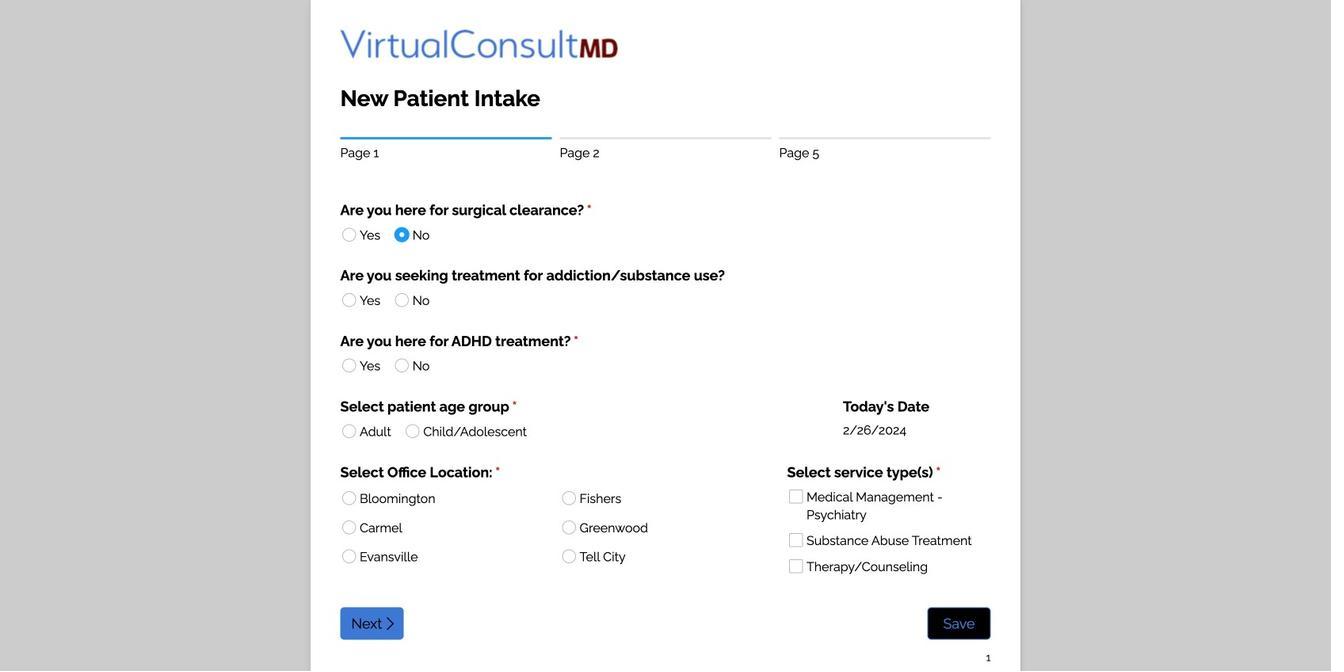 Task type: vqa. For each thing, say whether or not it's contained in the screenshot.
text box
no



Task type: describe. For each thing, give the bounding box(es) containing it.
checkbox-group element
[[783, 482, 991, 583]]



Task type: locate. For each thing, give the bounding box(es) containing it.
None radio
[[388, 220, 430, 249], [388, 285, 430, 314], [335, 351, 393, 380], [399, 416, 527, 445], [335, 483, 548, 513], [555, 483, 768, 513], [335, 513, 548, 542], [555, 513, 768, 542], [335, 542, 548, 571], [555, 542, 768, 571], [388, 220, 430, 249], [388, 285, 430, 314], [335, 351, 393, 380], [399, 416, 527, 445], [335, 483, 548, 513], [555, 483, 768, 513], [335, 513, 548, 542], [555, 513, 768, 542], [335, 542, 548, 571], [555, 542, 768, 571]]

None radio
[[335, 220, 393, 249], [335, 285, 393, 314], [388, 351, 430, 380], [335, 416, 404, 445], [335, 220, 393, 249], [335, 285, 393, 314], [388, 351, 430, 380], [335, 416, 404, 445]]



